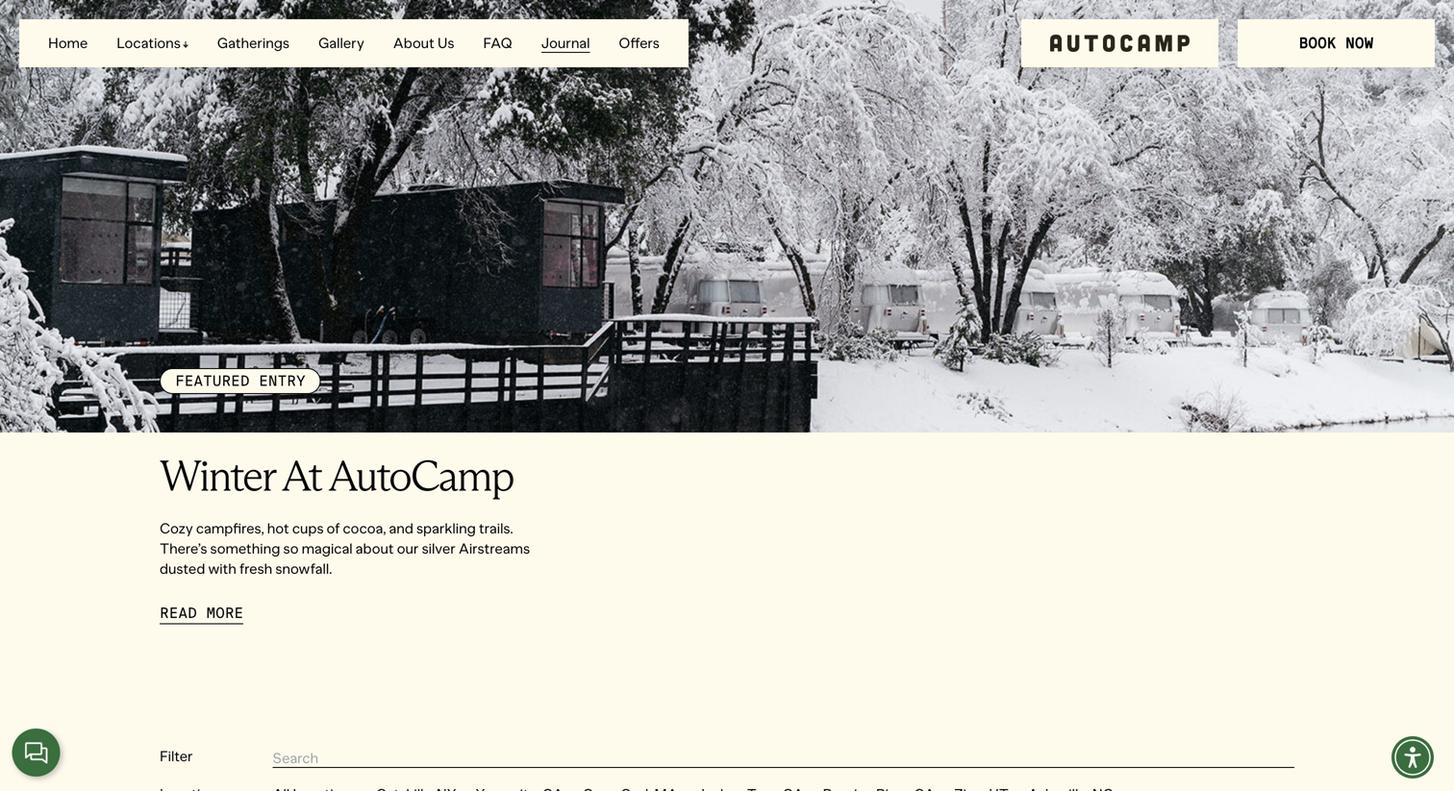 Task type: describe. For each thing, give the bounding box(es) containing it.
faq
[[483, 34, 513, 52]]

book now
[[1299, 34, 1374, 52]]

silver
[[422, 540, 456, 558]]

Yosemite, CA(18) checkbox
[[476, 788, 563, 792]]

gallery link
[[318, 34, 364, 52]]

dusted
[[160, 560, 205, 578]]

fresh
[[240, 560, 272, 578]]

winter at autocamp
[[160, 449, 513, 503]]

more
[[206, 604, 244, 623]]

Cape Cod, MA(13) checkbox
[[583, 788, 678, 792]]

about us
[[393, 34, 454, 52]]

sparkling
[[417, 520, 476, 538]]

autocamp
[[328, 449, 513, 503]]

journal
[[541, 34, 590, 52]]

cozy campfires, hot cups of cocoa, and sparkling trails. there's something so magical about our silver airstreams dusted with fresh snowfall.
[[160, 520, 530, 578]]

magical
[[302, 540, 353, 558]]

featured
[[175, 372, 250, 391]]

Asheville, NC(1) checkbox
[[1028, 788, 1114, 792]]

home
[[48, 34, 88, 52]]

about us link
[[393, 34, 454, 52]]

hot
[[267, 520, 289, 538]]

of
[[327, 520, 340, 538]]

entry
[[259, 372, 306, 391]]

there's
[[160, 540, 207, 558]]

now
[[1346, 34, 1374, 52]]

filter
[[160, 748, 193, 766]]

cocoa,
[[343, 520, 386, 538]]

book now button
[[1238, 19, 1435, 67]]

snowfall.
[[275, 560, 332, 578]]

and
[[389, 520, 414, 538]]

All Locations checkbox
[[273, 788, 357, 792]]

so
[[283, 540, 299, 558]]



Task type: locate. For each thing, give the bounding box(es) containing it.
book
[[1299, 34, 1337, 52]]

featured entry
[[175, 372, 306, 391]]

at
[[282, 449, 321, 503]]

Joshua Tree, CA(13) checkbox
[[697, 788, 804, 792]]

winter
[[160, 449, 274, 503]]

gallery
[[318, 34, 364, 52]]

locations
[[117, 34, 181, 52]]

Search text field
[[273, 750, 1295, 769]]

journal link
[[541, 34, 590, 53]]

airstreams
[[459, 540, 530, 558]]

cozy
[[160, 520, 193, 538]]

trails.
[[479, 520, 513, 538]]

about
[[393, 34, 435, 52]]

offers
[[619, 34, 660, 52]]

locations link
[[117, 34, 188, 52]]

gatherings link
[[217, 34, 290, 52]]

something
[[210, 540, 280, 558]]

read more
[[160, 604, 244, 623]]

about
[[356, 540, 394, 558]]

our
[[397, 540, 419, 558]]

with
[[208, 560, 237, 578]]

campfires,
[[196, 520, 264, 538]]

us
[[438, 34, 454, 52]]

read
[[160, 604, 197, 623]]

Zion, UT(9) checkbox
[[954, 788, 1009, 792]]

book now banner
[[0, 0, 1455, 87]]

Russian River, CA(9) checkbox
[[823, 788, 935, 792]]

gatherings
[[217, 34, 290, 52]]

cups
[[292, 520, 324, 538]]

faq link
[[483, 34, 513, 52]]

home link
[[48, 34, 88, 52]]

offers link
[[619, 34, 660, 52]]

Catskills, NY(19) checkbox
[[376, 788, 457, 792]]

read more link
[[160, 604, 244, 625]]



